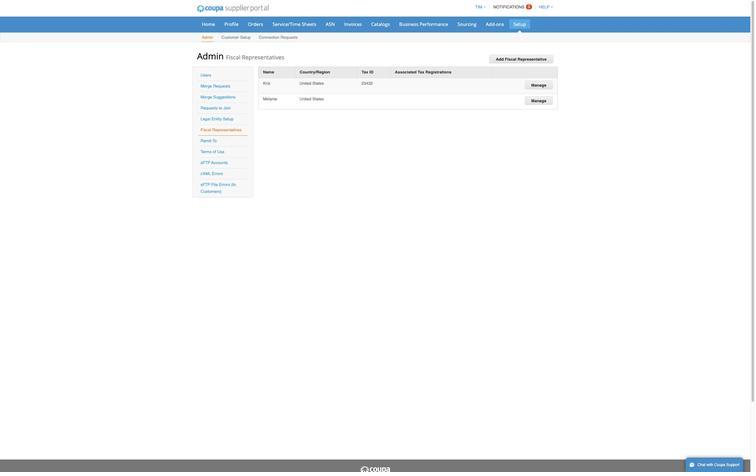 Task type: describe. For each thing, give the bounding box(es) containing it.
merge suggestions link
[[201, 95, 236, 99]]

catalogs link
[[367, 19, 394, 29]]

id
[[370, 70, 374, 74]]

add-ons
[[486, 21, 504, 27]]

merge suggestions
[[201, 95, 236, 99]]

terms of use
[[201, 149, 225, 154]]

business performance link
[[395, 19, 453, 29]]

invoices link
[[340, 19, 366, 29]]

manage for melanie
[[532, 98, 547, 103]]

merge requests
[[201, 84, 231, 88]]

melanie
[[263, 96, 277, 101]]

requests for connection requests
[[281, 35, 298, 40]]

profile
[[225, 21, 239, 27]]

cxml errors link
[[201, 171, 223, 176]]

sourcing link
[[454, 19, 481, 29]]

kris
[[263, 81, 270, 86]]

entity
[[212, 117, 222, 121]]

asn
[[326, 21, 335, 27]]

registrations
[[426, 70, 452, 74]]

chat with coupa support button
[[686, 458, 744, 472]]

united states for kris
[[300, 81, 324, 86]]

manage link for melanie
[[525, 96, 553, 105]]

sourcing
[[458, 21, 477, 27]]

with
[[707, 463, 714, 467]]

connection requests
[[259, 35, 298, 40]]

1 tax from the left
[[362, 70, 369, 74]]

sftp accounts link
[[201, 160, 228, 165]]

0 horizontal spatial setup
[[223, 117, 234, 121]]

remit-to
[[201, 138, 217, 143]]

setup inside setup link
[[514, 21, 526, 27]]

chat
[[698, 463, 706, 467]]

fiscal representatives
[[201, 128, 242, 132]]

chat with coupa support
[[698, 463, 740, 467]]

23432
[[362, 81, 373, 86]]

states for kris
[[313, 81, 324, 86]]

of
[[213, 149, 216, 154]]

country/region
[[300, 70, 330, 74]]

sftp file errors (to customers)
[[201, 182, 236, 194]]

performance
[[420, 21, 448, 27]]

admin for admin fiscal representatives
[[197, 50, 224, 62]]

requests to join link
[[201, 106, 231, 110]]

sftp for sftp accounts
[[201, 160, 210, 165]]

business
[[400, 21, 419, 27]]

users
[[201, 73, 211, 78]]

representatives inside admin fiscal representatives
[[242, 53, 285, 61]]

service/time sheets
[[273, 21, 317, 27]]

customer
[[222, 35, 239, 40]]

navigation containing notifications 0
[[473, 1, 554, 13]]

requests to join
[[201, 106, 231, 110]]

asn link
[[322, 19, 339, 29]]

fiscal representatives link
[[201, 128, 242, 132]]

ons
[[497, 21, 504, 27]]

service/time sheets link
[[269, 19, 321, 29]]

customers)
[[201, 189, 222, 194]]

use
[[217, 149, 225, 154]]

remit-to link
[[201, 138, 217, 143]]

tim link
[[473, 5, 486, 9]]

add-ons link
[[482, 19, 509, 29]]

connection requests link
[[259, 34, 298, 42]]

business performance
[[400, 21, 448, 27]]

legal entity setup link
[[201, 117, 234, 121]]

accounts
[[211, 160, 228, 165]]

support
[[727, 463, 740, 467]]

add-
[[486, 21, 497, 27]]

users link
[[201, 73, 211, 78]]

home link
[[198, 19, 219, 29]]

customer setup
[[222, 35, 251, 40]]

sheets
[[302, 21, 317, 27]]

setup link
[[510, 19, 531, 29]]

(to
[[231, 182, 236, 187]]



Task type: locate. For each thing, give the bounding box(es) containing it.
tax
[[362, 70, 369, 74], [418, 70, 425, 74]]

manage
[[532, 83, 547, 87], [532, 98, 547, 103]]

fiscal for add
[[505, 57, 517, 62]]

merge for merge requests
[[201, 84, 212, 88]]

2 sftp from the top
[[201, 182, 210, 187]]

0 horizontal spatial tax
[[362, 70, 369, 74]]

merge down merge requests
[[201, 95, 212, 99]]

manage link for kris
[[525, 81, 553, 89]]

representatives up name
[[242, 53, 285, 61]]

name
[[263, 70, 274, 74]]

merge
[[201, 84, 212, 88], [201, 95, 212, 99]]

1 united states from the top
[[300, 81, 324, 86]]

2 horizontal spatial setup
[[514, 21, 526, 27]]

1 united from the top
[[300, 81, 312, 86]]

add
[[496, 57, 504, 62]]

connection
[[259, 35, 280, 40]]

0 vertical spatial manage link
[[525, 81, 553, 89]]

requests left to
[[201, 106, 218, 110]]

merge down users
[[201, 84, 212, 88]]

join
[[224, 106, 231, 110]]

2 merge from the top
[[201, 95, 212, 99]]

fiscal
[[226, 53, 241, 61], [505, 57, 517, 62], [201, 128, 211, 132]]

associated tax registrations
[[395, 70, 452, 74]]

sftp inside sftp file errors (to customers)
[[201, 182, 210, 187]]

coupa supplier portal image
[[193, 1, 273, 17], [360, 466, 391, 472]]

fiscal inside add fiscal representative "link"
[[505, 57, 517, 62]]

1 sftp from the top
[[201, 160, 210, 165]]

manage link
[[525, 81, 553, 89], [525, 96, 553, 105]]

requests up 'suggestions'
[[213, 84, 231, 88]]

admin for admin
[[202, 35, 213, 40]]

cxml
[[201, 171, 211, 176]]

setup
[[514, 21, 526, 27], [240, 35, 251, 40], [223, 117, 234, 121]]

2 manage from the top
[[532, 98, 547, 103]]

errors inside sftp file errors (to customers)
[[219, 182, 230, 187]]

1 manage from the top
[[532, 83, 547, 87]]

associated
[[395, 70, 417, 74]]

cxml errors
[[201, 171, 223, 176]]

sftp accounts
[[201, 160, 228, 165]]

1 vertical spatial united states
[[300, 96, 324, 101]]

sftp file errors (to customers) link
[[201, 182, 236, 194]]

0 vertical spatial coupa supplier portal image
[[193, 1, 273, 17]]

add fiscal representative
[[496, 57, 547, 62]]

invoices
[[344, 21, 362, 27]]

admin down home
[[202, 35, 213, 40]]

0 vertical spatial united
[[300, 81, 312, 86]]

representatives
[[242, 53, 285, 61], [212, 128, 242, 132]]

file
[[211, 182, 218, 187]]

legal
[[201, 117, 211, 121]]

catalogs
[[371, 21, 390, 27]]

sftp up cxml
[[201, 160, 210, 165]]

0 vertical spatial merge
[[201, 84, 212, 88]]

admin link
[[202, 34, 214, 42]]

2 united from the top
[[300, 96, 312, 101]]

states for melanie
[[313, 96, 324, 101]]

1 vertical spatial sftp
[[201, 182, 210, 187]]

0 vertical spatial sftp
[[201, 160, 210, 165]]

orders
[[248, 21, 263, 27]]

1 vertical spatial states
[[313, 96, 324, 101]]

0 horizontal spatial fiscal
[[201, 128, 211, 132]]

tax id
[[362, 70, 374, 74]]

1 horizontal spatial tax
[[418, 70, 425, 74]]

0 vertical spatial admin
[[202, 35, 213, 40]]

navigation
[[473, 1, 554, 13]]

setup down notifications 0
[[514, 21, 526, 27]]

notifications 0
[[494, 4, 531, 9]]

fiscal down the customer setup link
[[226, 53, 241, 61]]

1 vertical spatial united
[[300, 96, 312, 101]]

1 vertical spatial representatives
[[212, 128, 242, 132]]

requests inside connection requests "link"
[[281, 35, 298, 40]]

sftp for sftp file errors (to customers)
[[201, 182, 210, 187]]

0 horizontal spatial coupa supplier portal image
[[193, 1, 273, 17]]

to
[[213, 138, 217, 143]]

tax right "associated"
[[418, 70, 425, 74]]

1 vertical spatial setup
[[240, 35, 251, 40]]

setup down the join
[[223, 117, 234, 121]]

customer setup link
[[221, 34, 251, 42]]

2 tax from the left
[[418, 70, 425, 74]]

add fiscal representative link
[[490, 55, 554, 63]]

united for melanie
[[300, 96, 312, 101]]

service/time
[[273, 21, 301, 27]]

united
[[300, 81, 312, 86], [300, 96, 312, 101]]

0 horizontal spatial representatives
[[212, 128, 242, 132]]

tax left 'id'
[[362, 70, 369, 74]]

2 states from the top
[[313, 96, 324, 101]]

terms of use link
[[201, 149, 225, 154]]

help
[[539, 5, 550, 9]]

1 vertical spatial manage
[[532, 98, 547, 103]]

errors
[[212, 171, 223, 176], [219, 182, 230, 187]]

notifications
[[494, 5, 525, 9]]

2 vertical spatial requests
[[201, 106, 218, 110]]

1 horizontal spatial setup
[[240, 35, 251, 40]]

0 vertical spatial representatives
[[242, 53, 285, 61]]

requests down service/time
[[281, 35, 298, 40]]

1 horizontal spatial coupa supplier portal image
[[360, 466, 391, 472]]

united for kris
[[300, 81, 312, 86]]

states
[[313, 81, 324, 86], [313, 96, 324, 101]]

0 vertical spatial requests
[[281, 35, 298, 40]]

2 vertical spatial setup
[[223, 117, 234, 121]]

manage for kris
[[532, 83, 547, 87]]

terms
[[201, 149, 212, 154]]

1 horizontal spatial fiscal
[[226, 53, 241, 61]]

errors down accounts
[[212, 171, 223, 176]]

representative
[[518, 57, 547, 62]]

fiscal for admin
[[226, 53, 241, 61]]

tim
[[476, 5, 483, 9]]

1 vertical spatial coupa supplier portal image
[[360, 466, 391, 472]]

1 vertical spatial requests
[[213, 84, 231, 88]]

1 vertical spatial admin
[[197, 50, 224, 62]]

1 vertical spatial merge
[[201, 95, 212, 99]]

fiscal down legal
[[201, 128, 211, 132]]

united states for melanie
[[300, 96, 324, 101]]

remit-
[[201, 138, 213, 143]]

setup right customer
[[240, 35, 251, 40]]

suggestions
[[213, 95, 236, 99]]

requests for merge requests
[[213, 84, 231, 88]]

orders link
[[244, 19, 267, 29]]

legal entity setup
[[201, 117, 234, 121]]

to
[[219, 106, 222, 110]]

fiscal right add
[[505, 57, 517, 62]]

coupa
[[715, 463, 726, 467]]

2 united states from the top
[[300, 96, 324, 101]]

2 horizontal spatial fiscal
[[505, 57, 517, 62]]

profile link
[[221, 19, 243, 29]]

2 manage link from the top
[[525, 96, 553, 105]]

1 states from the top
[[313, 81, 324, 86]]

errors left "(to"
[[219, 182, 230, 187]]

0 vertical spatial united states
[[300, 81, 324, 86]]

requests
[[281, 35, 298, 40], [213, 84, 231, 88], [201, 106, 218, 110]]

1 vertical spatial manage link
[[525, 96, 553, 105]]

1 merge from the top
[[201, 84, 212, 88]]

0 vertical spatial setup
[[514, 21, 526, 27]]

help link
[[536, 5, 554, 9]]

sftp up customers)
[[201, 182, 210, 187]]

0 vertical spatial states
[[313, 81, 324, 86]]

home
[[202, 21, 215, 27]]

representatives down legal entity setup
[[212, 128, 242, 132]]

1 horizontal spatial representatives
[[242, 53, 285, 61]]

0
[[528, 4, 531, 9]]

0 vertical spatial manage
[[532, 83, 547, 87]]

fiscal inside admin fiscal representatives
[[226, 53, 241, 61]]

merge for merge suggestions
[[201, 95, 212, 99]]

1 manage link from the top
[[525, 81, 553, 89]]

1 vertical spatial errors
[[219, 182, 230, 187]]

admin fiscal representatives
[[197, 50, 285, 62]]

setup inside the customer setup link
[[240, 35, 251, 40]]

merge requests link
[[201, 84, 231, 88]]

0 vertical spatial errors
[[212, 171, 223, 176]]

admin down admin link
[[197, 50, 224, 62]]



Task type: vqa. For each thing, say whether or not it's contained in the screenshot.
Manage link
yes



